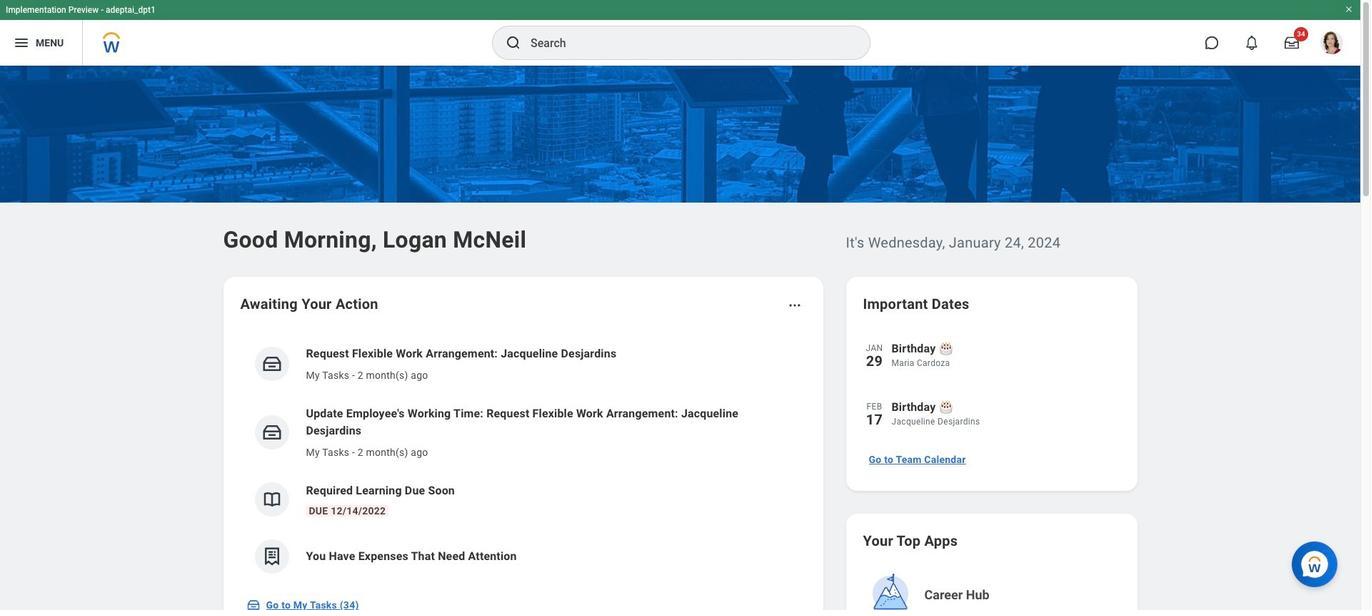 Task type: describe. For each thing, give the bounding box(es) containing it.
search image
[[505, 34, 522, 51]]

dashboard expenses image
[[261, 546, 282, 568]]

profile logan mcneil image
[[1321, 31, 1343, 57]]

related actions image
[[787, 299, 802, 313]]

0 vertical spatial inbox image
[[261, 422, 282, 444]]

justify image
[[13, 34, 30, 51]]

book open image
[[261, 489, 282, 511]]



Task type: vqa. For each thing, say whether or not it's contained in the screenshot.
banner
yes



Task type: locate. For each thing, give the bounding box(es) containing it.
Search Workday  search field
[[531, 27, 841, 59]]

1 vertical spatial inbox image
[[246, 599, 260, 611]]

inbox image
[[261, 354, 282, 375]]

0 horizontal spatial inbox image
[[246, 599, 260, 611]]

banner
[[0, 0, 1361, 66]]

inbox image
[[261, 422, 282, 444], [246, 599, 260, 611]]

1 horizontal spatial inbox image
[[261, 422, 282, 444]]

list
[[240, 334, 806, 586]]

notifications large image
[[1245, 36, 1259, 50]]

main content
[[0, 66, 1361, 611]]

close environment banner image
[[1345, 5, 1353, 14]]

inbox large image
[[1285, 36, 1299, 50]]



